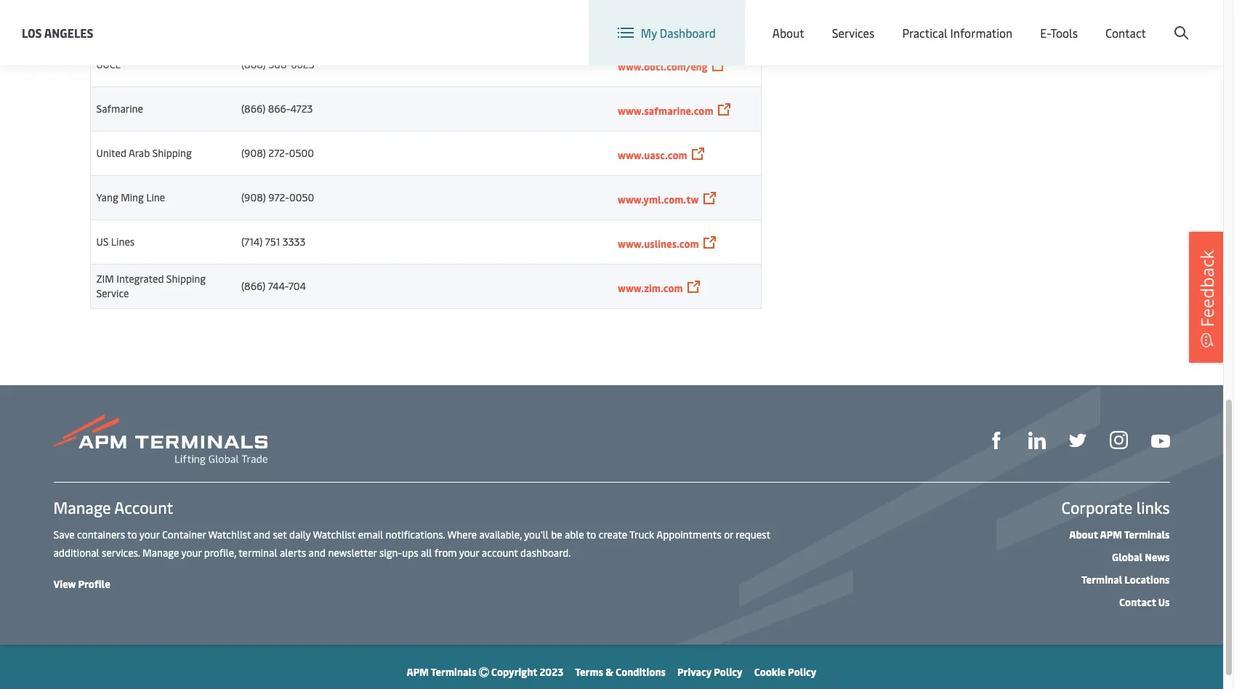 Task type: vqa. For each thing, say whether or not it's contained in the screenshot.
terms & conditions LINK
yes



Task type: describe. For each thing, give the bounding box(es) containing it.
2023
[[540, 665, 564, 679]]

0 horizontal spatial your
[[139, 528, 160, 542]]

yang ming line
[[96, 190, 165, 204]]

www.zim.com
[[618, 281, 683, 295]]

create
[[599, 528, 627, 542]]

zim integrated shipping service
[[96, 272, 206, 300]]

instagram image
[[1110, 431, 1128, 450]]

where
[[447, 528, 477, 542]]

or
[[724, 528, 734, 542]]

contact us link
[[1120, 595, 1170, 609]]

twitter image
[[1069, 432, 1087, 449]]

us
[[96, 235, 109, 249]]

1 horizontal spatial your
[[181, 546, 202, 560]]

e-
[[1041, 25, 1051, 41]]

shipping for zim integrated shipping service
[[166, 272, 206, 286]]

1 vertical spatial terminals
[[431, 665, 477, 679]]

0050
[[289, 190, 314, 204]]

email
[[358, 528, 383, 542]]

dashboard.
[[521, 546, 571, 560]]

arab
[[129, 146, 150, 160]]

account
[[482, 546, 518, 560]]

(714) 751 3333
[[241, 235, 306, 249]]

1 watchlist from the left
[[208, 528, 251, 542]]

policy for privacy policy
[[714, 665, 743, 679]]

cookie policy
[[754, 665, 817, 679]]

global menu
[[1054, 13, 1120, 29]]

alerts
[[280, 546, 306, 560]]

my
[[641, 25, 657, 41]]

privacy policy
[[678, 665, 743, 679]]

(866) for (866) 866-4723
[[241, 102, 266, 116]]

line
[[146, 190, 165, 204]]

practical information button
[[903, 0, 1013, 65]]

2 watchlist from the left
[[313, 528, 356, 542]]

e-tools
[[1041, 25, 1078, 41]]

my dashboard button
[[618, 0, 716, 65]]

cookie
[[754, 665, 786, 679]]

feedback button
[[1190, 232, 1226, 363]]

0500
[[289, 146, 314, 160]]

www.safmarine.com link
[[618, 104, 714, 117]]

terminal
[[1082, 573, 1123, 587]]

services button
[[832, 0, 875, 65]]

united
[[96, 146, 126, 160]]

shape link
[[988, 430, 1005, 449]]

safmarine
[[96, 102, 143, 116]]

practical
[[903, 25, 948, 41]]

www.yml.com.tw link
[[618, 192, 699, 206]]

menu
[[1090, 13, 1120, 29]]

you'll
[[524, 528, 549, 542]]

containers
[[77, 528, 125, 542]]

www.safmarine.com
[[618, 104, 714, 117]]

switch location button
[[901, 13, 1007, 29]]

ups
[[402, 546, 419, 560]]

1 vertical spatial and
[[309, 546, 326, 560]]

linkedin image
[[1028, 432, 1046, 449]]

instagram link
[[1110, 430, 1128, 450]]

practical information
[[903, 25, 1013, 41]]

global for global menu
[[1054, 13, 1087, 29]]

view
[[53, 577, 76, 591]]

2 horizontal spatial your
[[459, 546, 479, 560]]

facebook image
[[988, 432, 1005, 449]]

save
[[53, 528, 75, 542]]

shipping for united arab shipping
[[152, 146, 192, 160]]

2 to from the left
[[587, 528, 596, 542]]

fill 44 link
[[1069, 430, 1087, 449]]

3333
[[283, 235, 306, 249]]

feedback
[[1195, 250, 1219, 327]]

(866) 866-4723
[[241, 102, 313, 116]]

available,
[[480, 528, 522, 542]]

www.uslines.com link
[[618, 237, 699, 250]]

switch location
[[925, 13, 1007, 29]]

linkedin__x28_alt_x29__3_ link
[[1028, 430, 1046, 449]]

los
[[22, 24, 42, 40]]

service
[[96, 286, 129, 300]]

(888) 388-6625
[[241, 57, 315, 71]]

744-
[[268, 279, 289, 293]]

profile
[[78, 577, 110, 591]]

manage account
[[53, 497, 173, 518]]

switch
[[925, 13, 959, 29]]

us
[[1159, 595, 1170, 609]]

about for about apm terminals
[[1070, 528, 1098, 542]]

united arab shipping
[[96, 146, 192, 160]]

profile,
[[204, 546, 236, 560]]

my dashboard
[[641, 25, 716, 41]]

&
[[606, 665, 614, 679]]

zim
[[96, 272, 114, 286]]

all
[[421, 546, 432, 560]]

additional
[[53, 546, 99, 560]]

terminal locations link
[[1082, 573, 1170, 587]]



Task type: locate. For each thing, give the bounding box(es) containing it.
global inside button
[[1054, 13, 1087, 29]]

youtube image
[[1151, 435, 1170, 448]]

0 vertical spatial global
[[1054, 13, 1087, 29]]

(908) 272-0500
[[241, 146, 314, 160]]

policy right cookie
[[788, 665, 817, 679]]

1 vertical spatial global
[[1113, 550, 1143, 564]]

1 horizontal spatial watchlist
[[313, 528, 356, 542]]

cookie policy link
[[754, 665, 817, 679]]

to
[[127, 528, 137, 542], [587, 528, 596, 542]]

0 vertical spatial terminals
[[1125, 528, 1170, 542]]

0 horizontal spatial to
[[127, 528, 137, 542]]

www.uasc.com
[[618, 148, 688, 162]]

1 horizontal spatial about
[[1070, 528, 1098, 542]]

policy for cookie policy
[[788, 665, 817, 679]]

0 horizontal spatial apm
[[407, 665, 429, 679]]

(866) left 866-
[[241, 102, 266, 116]]

privacy policy link
[[678, 665, 743, 679]]

terms & conditions link
[[575, 665, 666, 679]]

conditions
[[616, 665, 666, 679]]

(866) 744-704
[[241, 279, 306, 293]]

to right able
[[587, 528, 596, 542]]

news
[[1145, 550, 1170, 564]]

(714)
[[241, 235, 263, 249]]

388-
[[269, 57, 291, 71]]

about
[[773, 25, 805, 41], [1070, 528, 1098, 542]]

terms & conditions
[[575, 665, 666, 679]]

watchlist up "newsletter"
[[313, 528, 356, 542]]

terminal
[[239, 546, 277, 560]]

1 horizontal spatial apm
[[1100, 528, 1123, 542]]

your down container
[[181, 546, 202, 560]]

to up services.
[[127, 528, 137, 542]]

information
[[951, 25, 1013, 41]]

1 vertical spatial about
[[1070, 528, 1098, 542]]

copyright
[[491, 665, 538, 679]]

1 (908) from the top
[[241, 146, 266, 160]]

www.uasc.com link
[[618, 148, 688, 162]]

1 vertical spatial shipping
[[166, 272, 206, 286]]

your down account
[[139, 528, 160, 542]]

about left services
[[773, 25, 805, 41]]

1 horizontal spatial and
[[309, 546, 326, 560]]

www.nykline.com link
[[618, 15, 701, 29]]

services.
[[102, 546, 140, 560]]

2 (866) from the top
[[241, 279, 266, 293]]

shipping right integrated
[[166, 272, 206, 286]]

(866)
[[241, 102, 266, 116], [241, 279, 266, 293]]

1 horizontal spatial terminals
[[1125, 528, 1170, 542]]

0 horizontal spatial manage
[[53, 497, 111, 518]]

truck
[[630, 528, 655, 542]]

privacy
[[678, 665, 712, 679]]

1 vertical spatial apm
[[407, 665, 429, 679]]

shipping inside zim integrated shipping service
[[166, 272, 206, 286]]

us lines
[[96, 235, 135, 249]]

www.oocl.com/eng
[[618, 59, 708, 73]]

and left set
[[253, 528, 270, 542]]

corporate links
[[1062, 497, 1170, 518]]

save containers to your container watchlist and set daily watchlist email notifications. where available, you'll be able to create truck appointments or request additional services. manage your profile, terminal alerts and newsletter sign-ups all from your account dashboard.
[[53, 528, 771, 560]]

(908) for (908) 972-0050
[[241, 190, 266, 204]]

location
[[962, 13, 1007, 29]]

contact for contact us
[[1120, 595, 1157, 609]]

2 policy from the left
[[788, 665, 817, 679]]

0 horizontal spatial policy
[[714, 665, 743, 679]]

4723
[[291, 102, 313, 116]]

1 vertical spatial (908)
[[241, 190, 266, 204]]

272-
[[268, 146, 289, 160]]

apm left 'ⓒ'
[[407, 665, 429, 679]]

0 horizontal spatial about
[[773, 25, 805, 41]]

ⓒ
[[479, 665, 489, 679]]

contact button
[[1106, 0, 1147, 65]]

be
[[551, 528, 562, 542]]

global menu button
[[1022, 0, 1134, 43]]

(888)
[[241, 57, 266, 71]]

www.yml.com.tw
[[618, 192, 699, 206]]

0 vertical spatial manage
[[53, 497, 111, 518]]

(866) for (866) 744-704
[[241, 279, 266, 293]]

terminals
[[1125, 528, 1170, 542], [431, 665, 477, 679]]

sign-
[[379, 546, 402, 560]]

manage up save
[[53, 497, 111, 518]]

1 vertical spatial contact
[[1120, 595, 1157, 609]]

policy right "privacy"
[[714, 665, 743, 679]]

watchlist up profile,
[[208, 528, 251, 542]]

services
[[832, 25, 875, 41]]

set
[[273, 528, 287, 542]]

(908) 972-0050
[[241, 190, 314, 204]]

apmt footer logo image
[[53, 414, 267, 465]]

704
[[289, 279, 306, 293]]

www.nykline.com
[[618, 15, 701, 29]]

(908) left 272-
[[241, 146, 266, 160]]

able
[[565, 528, 584, 542]]

apm down corporate links on the bottom of the page
[[1100, 528, 1123, 542]]

global news
[[1113, 550, 1170, 564]]

you tube link
[[1151, 431, 1170, 449]]

866-
[[268, 102, 291, 116]]

shipping right arab
[[152, 146, 192, 160]]

about for about
[[773, 25, 805, 41]]

0 vertical spatial shipping
[[152, 146, 192, 160]]

www.uslines.com
[[618, 237, 699, 250]]

manage inside save containers to your container watchlist and set daily watchlist email notifications. where available, you'll be able to create truck appointments or request additional services. manage your profile, terminal alerts and newsletter sign-ups all from your account dashboard.
[[143, 546, 179, 560]]

dashboard
[[660, 25, 716, 41]]

(866) left 744-
[[241, 279, 266, 293]]

global for global news
[[1113, 550, 1143, 564]]

0 vertical spatial apm
[[1100, 528, 1123, 542]]

1 horizontal spatial manage
[[143, 546, 179, 560]]

contact down locations
[[1120, 595, 1157, 609]]

and
[[253, 528, 270, 542], [309, 546, 326, 560]]

0 horizontal spatial watchlist
[[208, 528, 251, 542]]

contact for contact
[[1106, 25, 1147, 41]]

about down corporate
[[1070, 528, 1098, 542]]

0 vertical spatial contact
[[1106, 25, 1147, 41]]

www.oocl.com/eng link
[[618, 59, 708, 73]]

terminals up global news
[[1125, 528, 1170, 542]]

(908)
[[241, 146, 266, 160], [241, 190, 266, 204]]

0 vertical spatial and
[[253, 528, 270, 542]]

1 vertical spatial (866)
[[241, 279, 266, 293]]

shipping
[[152, 146, 192, 160], [166, 272, 206, 286]]

request
[[736, 528, 771, 542]]

terminals left 'ⓒ'
[[431, 665, 477, 679]]

1 (866) from the top
[[241, 102, 266, 116]]

and right alerts
[[309, 546, 326, 560]]

0 horizontal spatial and
[[253, 528, 270, 542]]

1 to from the left
[[127, 528, 137, 542]]

integrated
[[116, 272, 164, 286]]

about apm terminals link
[[1070, 528, 1170, 542]]

0 vertical spatial (866)
[[241, 102, 266, 116]]

1 policy from the left
[[714, 665, 743, 679]]

0 vertical spatial about
[[773, 25, 805, 41]]

1 horizontal spatial policy
[[788, 665, 817, 679]]

global
[[1054, 13, 1087, 29], [1113, 550, 1143, 564]]

manage down container
[[143, 546, 179, 560]]

contact right tools
[[1106, 25, 1147, 41]]

1 horizontal spatial to
[[587, 528, 596, 542]]

(908) for (908) 272-0500
[[241, 146, 266, 160]]

newsletter
[[328, 546, 377, 560]]

2 (908) from the top
[[241, 190, 266, 204]]

global news link
[[1113, 550, 1170, 564]]

your down where
[[459, 546, 479, 560]]

1 vertical spatial manage
[[143, 546, 179, 560]]

ming
[[121, 190, 144, 204]]

oocl
[[96, 57, 121, 71]]

view profile link
[[53, 577, 110, 591]]

terms
[[575, 665, 604, 679]]

0 vertical spatial (908)
[[241, 146, 266, 160]]

lines
[[111, 235, 135, 249]]

locations
[[1125, 573, 1170, 587]]

0 horizontal spatial terminals
[[431, 665, 477, 679]]

(908) left 972-
[[241, 190, 266, 204]]

1 horizontal spatial global
[[1113, 550, 1143, 564]]

0 horizontal spatial global
[[1054, 13, 1087, 29]]

view profile
[[53, 577, 110, 591]]



